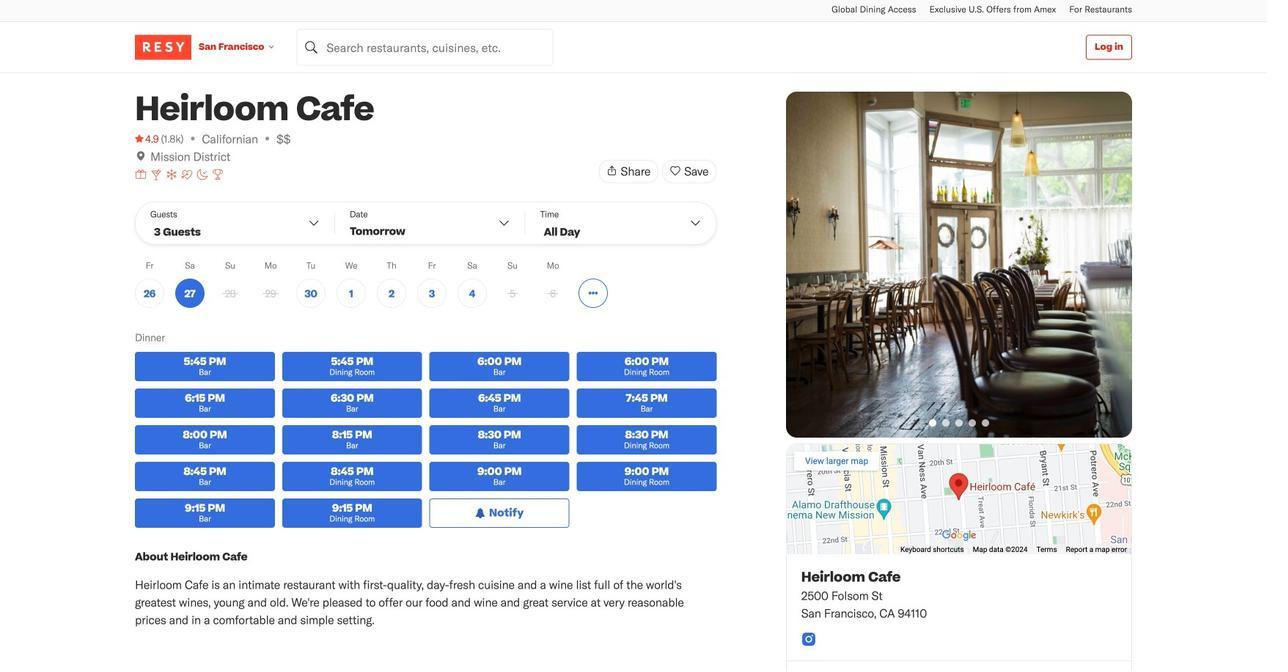 Task type: locate. For each thing, give the bounding box(es) containing it.
None field
[[297, 29, 554, 66]]

4.9 out of 5 stars image
[[135, 131, 159, 146]]

Search restaurants, cuisines, etc. text field
[[297, 29, 554, 66]]



Task type: vqa. For each thing, say whether or not it's contained in the screenshot.
Search restaurants, cuisines, etc. text box
yes



Task type: describe. For each thing, give the bounding box(es) containing it.
(1.8k) reviews element
[[161, 131, 184, 146]]



